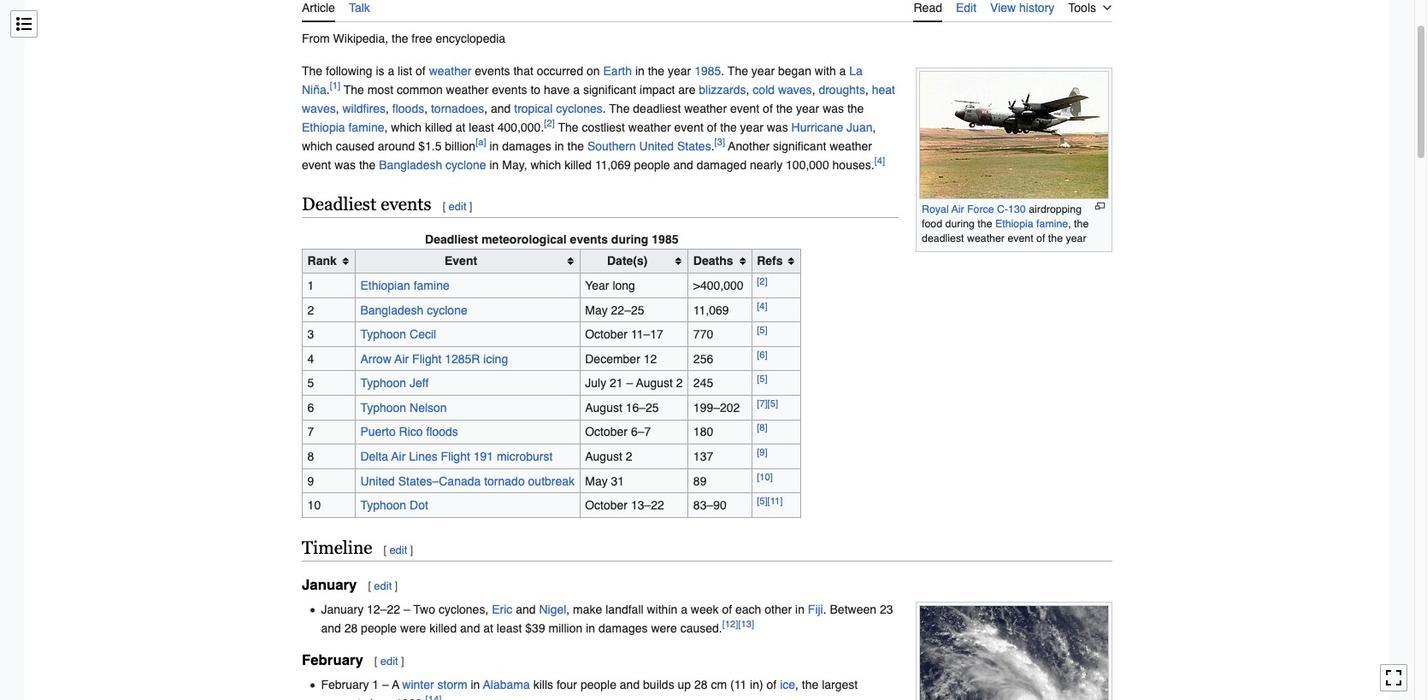Task type: describe. For each thing, give the bounding box(es) containing it.
floods link
[[392, 101, 424, 115]]

the up "impact"
[[648, 64, 665, 78]]

of up [12]
[[722, 603, 732, 616]]

, left heat
[[866, 83, 869, 96]]

191
[[474, 450, 494, 464]]

[7] link
[[757, 398, 768, 410]]

wildfires link
[[343, 101, 386, 115]]

1 horizontal spatial [2] link
[[757, 276, 768, 288]]

december
[[585, 352, 641, 366]]

droughts
[[819, 83, 866, 96]]

of left ice 'link'
[[767, 678, 777, 692]]

of down the cold
[[763, 101, 773, 115]]

28 cm
[[695, 678, 727, 692]]

which inside bangladesh cyclone in may, which killed 11,069 people and damaged nearly 100,000 houses. [4]
[[531, 158, 561, 172]]

date(s)
[[607, 254, 648, 268]]

southern
[[588, 139, 636, 153]]

october for october 6–7
[[585, 426, 628, 439]]

1 vertical spatial ethiopia
[[996, 217, 1034, 230]]

1 horizontal spatial [2]
[[757, 276, 768, 288]]

and left 28
[[321, 622, 341, 635]]

0 horizontal spatial during
[[612, 232, 649, 246]]

may 22–25
[[585, 303, 645, 317]]

nelson
[[410, 401, 447, 415]]

may 31
[[585, 474, 625, 488]]

in right storm
[[471, 678, 480, 692]]

significant inside another significant weather event was the
[[773, 139, 827, 153]]

[7]
[[757, 398, 768, 410]]

edit link for timeline
[[390, 544, 407, 557]]

ice
[[780, 678, 796, 692]]

refs
[[757, 254, 783, 268]]

niña
[[302, 83, 327, 96]]

11–17
[[631, 328, 664, 341]]

tornadoes link
[[431, 101, 484, 115]]

100,000
[[786, 158, 830, 172]]

earth link
[[604, 64, 632, 78]]

royal
[[922, 202, 949, 215]]

in right [a] link
[[490, 139, 499, 153]]

have
[[544, 83, 570, 96]]

arrow air flight 1285r icing
[[360, 352, 508, 366]]

least inside . between 23 and 28 people were killed and at least $39 million in damages were caused.
[[497, 622, 522, 635]]

july
[[585, 377, 607, 390]]

bangladesh for bangladesh cyclone
[[360, 303, 424, 317]]

6
[[308, 401, 314, 415]]

august for august 16–25
[[585, 401, 623, 415]]

two
[[414, 603, 435, 616]]

, up million
[[567, 603, 570, 616]]

typhoon jeff
[[360, 377, 429, 390]]

$39
[[526, 622, 546, 635]]

with
[[815, 64, 836, 78]]

arrow
[[360, 352, 392, 366]]

delta air lines flight 191 microburst
[[360, 450, 553, 464]]

la
[[850, 64, 863, 78]]

people inside bangladesh cyclone in may, which killed 11,069 people and damaged nearly 100,000 houses. [4]
[[634, 158, 670, 172]]

talk link
[[349, 0, 370, 20]]

cyclone for bangladesh cyclone in may, which killed 11,069 people and damaged nearly 100,000 houses. [4]
[[446, 158, 486, 172]]

edit for january
[[374, 580, 392, 592]]

at inside , wildfires , floods , tornadoes , and tropical cyclones . the deadliest weather event of the year was the ethiopia famine , which killed at least 400,000. [2] the costliest weather event of the year was hurricane juan
[[456, 120, 466, 134]]

alabama link
[[483, 678, 530, 692]]

1 vertical spatial 1985
[[652, 232, 679, 246]]

– for two
[[404, 603, 410, 616]]

[13]
[[739, 618, 755, 630]]

year up another
[[740, 120, 764, 134]]

to
[[531, 83, 541, 96]]

in down tropical cyclones "link"
[[555, 139, 564, 153]]

12
[[644, 352, 657, 366]]

airdropping food during the
[[922, 202, 1082, 230]]

killed inside bangladesh cyclone in may, which killed 11,069 people and damaged nearly 100,000 houses. [4]
[[565, 158, 592, 172]]

[8]
[[757, 422, 768, 434]]

, up [a]
[[484, 101, 488, 115]]

ethiopian famine link
[[360, 279, 450, 292]]

the down cold waves link
[[776, 101, 793, 115]]

was inside another significant weather event was the
[[335, 158, 356, 172]]

air for royal
[[952, 202, 964, 215]]

nearly
[[750, 158, 783, 172]]

outbreak
[[528, 474, 575, 488]]

the up 'blizzards' link
[[728, 64, 748, 78]]

, inside , the deadliest weather event of the year
[[1069, 217, 1072, 230]]

year up the cold
[[752, 64, 775, 78]]

august 2
[[585, 450, 633, 464]]

events down around
[[381, 194, 432, 214]]

. inside . [1] the most common weather events to have a significant impact are blizzards , cold waves , droughts ,
[[327, 83, 330, 96]]

, down most
[[386, 101, 389, 115]]

[4] inside bangladesh cyclone in may, which killed 11,069 people and damaged nearly 100,000 houses. [4]
[[875, 155, 885, 167]]

, the deadliest weather event of the year
[[922, 217, 1089, 245]]

, down with
[[812, 83, 816, 96]]

1 vertical spatial 11,069
[[694, 303, 729, 317]]

– for a
[[382, 678, 389, 692]]

[ for timeline
[[384, 544, 387, 557]]

a left week
[[681, 603, 688, 616]]

a left la
[[840, 64, 846, 78]]

landfall
[[606, 603, 644, 616]]

2 vertical spatial 2
[[626, 450, 633, 464]]

edit for february
[[380, 655, 398, 668]]

[5] up [6] link
[[757, 325, 768, 337]]

listbullet image
[[15, 15, 33, 33]]

week
[[691, 603, 719, 616]]

, which caused around $1.5 billion
[[302, 120, 876, 153]]

event
[[445, 254, 477, 268]]

3
[[308, 328, 314, 341]]

[5] link up [7]
[[757, 373, 768, 385]]

nigel link
[[539, 603, 567, 616]]

0 horizontal spatial [2] link
[[544, 117, 555, 129]]

[ edit ] for january
[[368, 580, 398, 592]]

edit
[[956, 1, 977, 14]]

[8] link
[[757, 422, 768, 434]]

that
[[514, 64, 534, 78]]

during inside airdropping food during the
[[946, 217, 975, 230]]

delta air lines flight 191 microburst link
[[360, 450, 553, 464]]

[5] up [8]
[[768, 398, 778, 410]]

weather down blizzards
[[685, 101, 727, 115]]

deadliest events
[[302, 194, 432, 214]]

typhoon for typhoon dot
[[360, 499, 406, 513]]

21
[[610, 377, 623, 390]]

1 vertical spatial flight
[[441, 450, 470, 464]]

in left fiji link
[[796, 603, 805, 616]]

tornadoes
[[431, 101, 484, 115]]

typhoon jeff link
[[360, 377, 429, 390]]

tornado
[[484, 474, 525, 488]]

events up date(s)
[[570, 232, 608, 246]]

the inside [a] in damages in the southern united states . [3]
[[568, 139, 584, 153]]

[5] link up [8]
[[768, 398, 778, 410]]

[ edit ] for february
[[375, 655, 404, 668]]

nigel
[[539, 603, 567, 616]]

edit link for january
[[374, 580, 392, 592]]

, inside , the largest amount since 1963.
[[796, 678, 799, 692]]

a inside . [1] the most common weather events to have a significant impact are blizzards , cold waves , droughts ,
[[573, 83, 580, 96]]

famine inside , wildfires , floods , tornadoes , and tropical cyclones . the deadliest weather event of the year was the ethiopia famine , which killed at least 400,000. [2] the costliest weather event of the year was hurricane juan
[[349, 120, 385, 134]]

the inside , the largest amount since 1963.
[[802, 678, 819, 692]]

400,000.
[[498, 120, 544, 134]]

[ for february
[[375, 655, 378, 668]]

1 were from the left
[[400, 622, 426, 635]]

weather up southern united states link
[[629, 120, 671, 134]]

of right list
[[416, 64, 426, 78]]

1 vertical spatial was
[[767, 120, 788, 134]]

137
[[694, 450, 714, 464]]

, down common
[[424, 101, 428, 115]]

ethiopia inside , wildfires , floods , tornadoes , and tropical cyclones . the deadliest weather event of the year was the ethiopia famine , which killed at least 400,000. [2] the costliest weather event of the year was hurricane juan
[[302, 120, 345, 134]]

tropical cyclones link
[[514, 101, 603, 115]]

1 vertical spatial 2
[[677, 377, 683, 390]]

united states–canada tornado outbreak link
[[360, 474, 575, 488]]

october 13–22
[[585, 499, 665, 513]]

0 vertical spatial was
[[823, 101, 844, 115]]

the up niña
[[302, 64, 323, 78]]

, inside , which caused around $1.5 billion
[[873, 120, 876, 134]]

9
[[308, 474, 314, 488]]

may for may 22–25
[[585, 303, 608, 317]]

4
[[308, 352, 314, 366]]

the down 'airdropping' at the right
[[1074, 217, 1089, 230]]

typhoon nelson link
[[360, 401, 447, 415]]

event inside , the deadliest weather event of the year
[[1008, 232, 1034, 245]]

october for october 13–22
[[585, 499, 628, 513]]

199–202
[[694, 401, 740, 415]]

july 21 – august 2
[[585, 377, 683, 390]]

in right the earth
[[635, 64, 645, 78]]

[5] up [7]
[[757, 373, 768, 385]]

cyclone for bangladesh cyclone
[[427, 303, 468, 317]]

and left builds
[[620, 678, 640, 692]]

the up the '[3]'
[[720, 120, 737, 134]]

, down [1] link
[[336, 101, 339, 115]]

which inside , wildfires , floods , tornadoes , and tropical cyclones . the deadliest weather event of the year was the ethiopia famine , which killed at least 400,000. [2] the costliest weather event of the year was hurricane juan
[[391, 120, 422, 134]]

[5] link down [10]
[[757, 496, 768, 508]]

waves inside . [1] the most common weather events to have a significant impact are blizzards , cold waves , droughts ,
[[778, 83, 812, 96]]

[5] down [10]
[[757, 496, 768, 508]]

12–22
[[367, 603, 400, 616]]

and up $39 at the left bottom of the page
[[516, 603, 536, 616]]

earth
[[604, 64, 632, 78]]

year up hurricane
[[796, 101, 820, 115]]

11,069 inside bangladesh cyclone in may, which killed 11,069 people and damaged nearly 100,000 houses. [4]
[[595, 158, 631, 172]]

february for february
[[302, 652, 363, 669]]

0 horizontal spatial ethiopia famine link
[[302, 120, 385, 134]]

[5] link up [6] link
[[757, 325, 768, 337]]

in inside . between 23 and 28 people were killed and at least $39 million in damages were caused.
[[586, 622, 595, 635]]

from wikipedia, the free encyclopedia
[[302, 31, 506, 45]]

least inside , wildfires , floods , tornadoes , and tropical cyclones . the deadliest weather event of the year was the ethiopia famine , which killed at least 400,000. [2] the costliest weather event of the year was hurricane juan
[[469, 120, 494, 134]]

the left the free
[[392, 31, 408, 45]]

october 6–7
[[585, 426, 651, 439]]

1 horizontal spatial 1985
[[695, 64, 721, 78]]

256
[[694, 352, 714, 366]]

events left that
[[475, 64, 510, 78]]

0 horizontal spatial 1
[[308, 279, 314, 292]]

1 vertical spatial united
[[360, 474, 395, 488]]

event up states in the left of the page
[[675, 120, 704, 134]]

rank
[[308, 254, 337, 268]]

list
[[398, 64, 412, 78]]

fullscreen image
[[1386, 670, 1403, 687]]

people inside . between 23 and 28 people were killed and at least $39 million in damages were caused.
[[361, 622, 397, 635]]

january for january 12–22 – two cyclones, eric and nigel , make landfall within a week of each other in fiji
[[321, 603, 364, 616]]

weather up common
[[429, 64, 472, 78]]

0 horizontal spatial 2
[[308, 303, 314, 317]]

1 horizontal spatial floods
[[426, 426, 458, 439]]

event down the cold
[[730, 101, 760, 115]]

other
[[765, 603, 792, 616]]

, up around
[[385, 120, 388, 134]]

states
[[677, 139, 711, 153]]

food
[[922, 217, 943, 230]]

[3] link
[[715, 136, 725, 148]]

typhoon for typhoon cecil
[[360, 328, 406, 341]]

1 vertical spatial bangladesh cyclone link
[[360, 303, 468, 317]]

. between 23 and 28 people were killed and at least $39 million in damages were caused.
[[321, 603, 893, 635]]

another
[[728, 139, 770, 153]]

[2] inside , wildfires , floods , tornadoes , and tropical cyclones . the deadliest weather event of the year was the ethiopia famine , which killed at least 400,000. [2] the costliest weather event of the year was hurricane juan
[[544, 117, 555, 129]]

cold waves link
[[753, 83, 812, 96]]



Task type: locate. For each thing, give the bounding box(es) containing it.
edit
[[449, 200, 467, 213], [390, 544, 407, 557], [374, 580, 392, 592], [380, 655, 398, 668]]

long
[[613, 279, 635, 292]]

significant down earth link
[[583, 83, 637, 96]]

1 vertical spatial 1
[[372, 678, 379, 692]]

the down ethiopia famine at right top
[[1049, 232, 1063, 245]]

costliest
[[582, 120, 625, 134]]

weather inside , the deadliest weather event of the year
[[967, 232, 1005, 245]]

0 vertical spatial deadliest
[[633, 101, 681, 115]]

0 vertical spatial people
[[634, 158, 670, 172]]

1 horizontal spatial were
[[651, 622, 677, 635]]

0 vertical spatial 11,069
[[595, 158, 631, 172]]

ice link
[[780, 678, 796, 692]]

is
[[376, 64, 385, 78]]

famine for ethiopian famine
[[414, 279, 450, 292]]

0 vertical spatial during
[[946, 217, 975, 230]]

deadliest for deadliest meteorological events during 1985
[[425, 232, 478, 246]]

a right is at the top left of the page
[[388, 64, 394, 78]]

0 horizontal spatial [2]
[[544, 117, 555, 129]]

edit link
[[449, 200, 467, 213], [390, 544, 407, 557], [374, 580, 392, 592], [380, 655, 398, 668]]

edit for timeline
[[390, 544, 407, 557]]

1 vertical spatial significant
[[773, 139, 827, 153]]

130
[[1009, 202, 1026, 215]]

air for arrow
[[395, 352, 409, 366]]

deadliest up rank
[[302, 194, 377, 214]]

august down the 12
[[636, 377, 673, 390]]

bangladesh for bangladesh cyclone in may, which killed 11,069 people and damaged nearly 100,000 houses. [4]
[[379, 158, 442, 172]]

[ up since
[[375, 655, 378, 668]]

1 horizontal spatial during
[[946, 217, 975, 230]]

[ edit ] up event
[[443, 200, 473, 213]]

which
[[391, 120, 422, 134], [302, 139, 333, 153], [531, 158, 561, 172]]

1 typhoon from the top
[[360, 328, 406, 341]]

weather inside . [1] the most common weather events to have a significant impact are blizzards , cold waves , droughts ,
[[446, 83, 489, 96]]

famine for ethiopia famine
[[1037, 217, 1069, 230]]

from
[[302, 31, 330, 45]]

flight
[[412, 352, 442, 366], [441, 450, 470, 464]]

october up december
[[585, 328, 628, 341]]

3 typhoon from the top
[[360, 401, 406, 415]]

0 vertical spatial ethiopia
[[302, 120, 345, 134]]

1 vertical spatial january
[[321, 603, 364, 616]]

significant inside . [1] the most common weather events to have a significant impact are blizzards , cold waves , droughts ,
[[583, 83, 637, 96]]

houses.
[[833, 158, 875, 172]]

flight up united states–canada tornado outbreak link
[[441, 450, 470, 464]]

edit up a
[[380, 655, 398, 668]]

edit for deadliest events
[[449, 200, 467, 213]]

the inside another significant weather event was the
[[359, 158, 376, 172]]

united up bangladesh cyclone in may, which killed 11,069 people and damaged nearly 100,000 houses. [4] on the top of the page
[[640, 139, 674, 153]]

1 horizontal spatial significant
[[773, 139, 827, 153]]

cold
[[753, 83, 775, 96]]

the down tropical cyclones "link"
[[558, 120, 579, 134]]

typhoon left the dot
[[360, 499, 406, 513]]

deadliest for deadliest events
[[302, 194, 377, 214]]

[6]
[[757, 349, 768, 361]]

cyclone up cecil
[[427, 303, 468, 317]]

up
[[678, 678, 691, 692]]

[4]
[[875, 155, 885, 167], [757, 300, 768, 312]]

edit down typhoon dot
[[390, 544, 407, 557]]

. inside [a] in damages in the southern united states . [3]
[[711, 139, 715, 153]]

1 vertical spatial [2]
[[757, 276, 768, 288]]

the right ice 'link'
[[802, 678, 819, 692]]

0 vertical spatial august
[[636, 377, 673, 390]]

which down floods 'link' at top left
[[391, 120, 422, 134]]

1 vertical spatial bangladesh
[[360, 303, 424, 317]]

] for timeline
[[410, 544, 413, 557]]

0 vertical spatial ethiopia famine link
[[302, 120, 385, 134]]

0 vertical spatial air
[[952, 202, 964, 215]]

february for february 1 – a winter storm in alabama kills four people and builds up 28 cm (11 in) of ice
[[321, 678, 369, 692]]

event down ethiopia famine at right top
[[1008, 232, 1034, 245]]

0 vertical spatial [4] link
[[875, 155, 885, 167]]

0 horizontal spatial significant
[[583, 83, 637, 96]]

0 vertical spatial 1
[[308, 279, 314, 292]]

1 horizontal spatial [4]
[[875, 155, 885, 167]]

0 vertical spatial [2]
[[544, 117, 555, 129]]

winter storm link
[[402, 678, 468, 692]]

may
[[585, 303, 608, 317], [585, 474, 608, 488]]

0 vertical spatial flight
[[412, 352, 442, 366]]

] for january
[[395, 580, 398, 592]]

killed down [a] in damages in the southern united states . [3]
[[565, 158, 592, 172]]

[ edit ] up 12–22
[[368, 580, 398, 592]]

edit link for february
[[380, 655, 398, 668]]

[5] link
[[757, 325, 768, 337], [757, 373, 768, 385], [768, 398, 778, 410], [757, 496, 768, 508]]

0 horizontal spatial deadliest
[[633, 101, 681, 115]]

11,069 down southern
[[595, 158, 631, 172]]

[ edit ] for timeline
[[384, 544, 413, 557]]

0 horizontal spatial [4]
[[757, 300, 768, 312]]

killed
[[425, 120, 452, 134], [565, 158, 592, 172], [430, 622, 457, 635]]

0 horizontal spatial which
[[302, 139, 333, 153]]

2 october from the top
[[585, 426, 628, 439]]

in inside bangladesh cyclone in may, which killed 11,069 people and damaged nearly 100,000 houses. [4]
[[490, 158, 499, 172]]

bangladesh cyclone
[[360, 303, 468, 317]]

deadliest inside , wildfires , floods , tornadoes , and tropical cyclones . the deadliest weather event of the year was the ethiopia famine , which killed at least 400,000. [2] the costliest weather event of the year was hurricane juan
[[633, 101, 681, 115]]

1 vertical spatial [4] link
[[757, 300, 768, 312]]

of up [3] link
[[707, 120, 717, 134]]

august for august 2
[[585, 450, 623, 464]]

[6] link
[[757, 349, 768, 361]]

0 horizontal spatial at
[[456, 120, 466, 134]]

245
[[694, 377, 714, 390]]

the inside airdropping food during the
[[978, 217, 993, 230]]

2 typhoon from the top
[[360, 377, 406, 390]]

at inside . between 23 and 28 people were killed and at least $39 million in damages were caused.
[[484, 622, 494, 635]]

0 vertical spatial famine
[[349, 120, 385, 134]]

] up event
[[469, 200, 473, 213]]

weather inside another significant weather event was the
[[830, 139, 873, 153]]

1 vertical spatial –
[[404, 603, 410, 616]]

which inside , which caused around $1.5 billion
[[302, 139, 333, 153]]

0 vertical spatial january
[[302, 576, 357, 593]]

770
[[694, 328, 714, 341]]

was down caused
[[335, 158, 356, 172]]

1 vertical spatial [4]
[[757, 300, 768, 312]]

. inside , wildfires , floods , tornadoes , and tropical cyclones . the deadliest weather event of the year was the ethiopia famine , which killed at least 400,000. [2] the costliest weather event of the year was hurricane juan
[[603, 101, 606, 115]]

bangladesh up typhoon cecil link
[[360, 303, 424, 317]]

2 vertical spatial which
[[531, 158, 561, 172]]

0 horizontal spatial united
[[360, 474, 395, 488]]

1 vertical spatial october
[[585, 426, 628, 439]]

ethiopia famine
[[996, 217, 1069, 230]]

1 horizontal spatial which
[[391, 120, 422, 134]]

[2] link down refs
[[757, 276, 768, 288]]

] up winter
[[401, 655, 404, 668]]

edit link for deadliest events
[[449, 200, 467, 213]]

1 vertical spatial cyclone
[[427, 303, 468, 317]]

waves down began
[[778, 83, 812, 96]]

0 vertical spatial waves
[[778, 83, 812, 96]]

the inside . [1] the most common weather events to have a significant impact are blizzards , cold waves , droughts ,
[[344, 83, 364, 96]]

0 horizontal spatial people
[[361, 622, 397, 635]]

and inside bangladesh cyclone in may, which killed 11,069 people and damaged nearly 100,000 houses. [4]
[[674, 158, 694, 172]]

– left a
[[382, 678, 389, 692]]

[4] link down heat
[[875, 155, 885, 167]]

1 horizontal spatial ethiopia famine link
[[996, 217, 1069, 230]]

deadliest inside , the deadliest weather event of the year
[[922, 232, 965, 245]]

[2] down tropical cyclones "link"
[[544, 117, 555, 129]]

billion
[[445, 139, 476, 153]]

[5]
[[757, 325, 768, 337], [757, 373, 768, 385], [768, 398, 778, 410], [757, 496, 768, 508]]

2 horizontal spatial which
[[531, 158, 561, 172]]

0 vertical spatial february
[[302, 652, 363, 669]]

0 vertical spatial united
[[640, 139, 674, 153]]

air down typhoon cecil link
[[395, 352, 409, 366]]

cecil
[[410, 328, 436, 341]]

1 vertical spatial deadliest
[[425, 232, 478, 246]]

] down the dot
[[410, 544, 413, 557]]

bangladesh cyclone link
[[379, 158, 486, 172], [360, 303, 468, 317]]

2 vertical spatial killed
[[430, 622, 457, 635]]

2 may from the top
[[585, 474, 608, 488]]

1 horizontal spatial least
[[497, 622, 522, 635]]

0 horizontal spatial [4] link
[[757, 300, 768, 312]]

event inside another significant weather event was the
[[302, 158, 331, 172]]

1 horizontal spatial united
[[640, 139, 674, 153]]

] for deadliest events
[[469, 200, 473, 213]]

11,069 down >400,000 on the top
[[694, 303, 729, 317]]

may for may 31
[[585, 474, 608, 488]]

heat waves
[[302, 83, 896, 115]]

talk
[[349, 1, 370, 14]]

cyclone inside bangladesh cyclone in may, which killed 11,069 people and damaged nearly 100,000 houses. [4]
[[446, 158, 486, 172]]

[7] [5]
[[757, 398, 778, 410]]

air for delta
[[391, 450, 406, 464]]

1963.
[[396, 697, 426, 701]]

fiji link
[[808, 603, 824, 616]]

floods inside , wildfires , floods , tornadoes , and tropical cyclones . the deadliest weather event of the year was the ethiopia famine , which killed at least 400,000. [2] the costliest weather event of the year was hurricane juan
[[392, 101, 424, 115]]

caused.
[[681, 622, 723, 635]]

[2] link
[[544, 117, 555, 129], [757, 276, 768, 288]]

during
[[946, 217, 975, 230], [612, 232, 649, 246]]

were
[[400, 622, 426, 635], [651, 622, 677, 635]]

the up costliest
[[609, 101, 630, 115]]

] for february
[[401, 655, 404, 668]]

0 vertical spatial [4]
[[875, 155, 885, 167]]

1 horizontal spatial deadliest
[[425, 232, 478, 246]]

1 vertical spatial which
[[302, 139, 333, 153]]

in left may, at the left
[[490, 158, 499, 172]]

. inside . between 23 and 28 people were killed and at least $39 million in damages were caused.
[[824, 603, 827, 616]]

ethiopian famine
[[360, 279, 450, 292]]

2 vertical spatial famine
[[414, 279, 450, 292]]

0 vertical spatial bangladesh cyclone link
[[379, 158, 486, 172]]

2 horizontal spatial famine
[[1037, 217, 1069, 230]]

most
[[368, 83, 394, 96]]

floods down nelson
[[426, 426, 458, 439]]

and inside , wildfires , floods , tornadoes , and tropical cyclones . the deadliest weather event of the year was the ethiopia famine , which killed at least 400,000. [2] the costliest weather event of the year was hurricane juan
[[491, 101, 511, 115]]

1 vertical spatial deadliest
[[922, 232, 965, 245]]

waves down niña
[[302, 101, 336, 115]]

four
[[557, 678, 577, 692]]

and down the cyclones,
[[460, 622, 480, 635]]

0 vertical spatial may
[[585, 303, 608, 317]]

meteorological
[[482, 232, 567, 246]]

bangladesh cyclone in may, which killed 11,069 people and damaged nearly 100,000 houses. [4]
[[379, 155, 885, 172]]

lines
[[409, 450, 438, 464]]

. up damaged
[[711, 139, 715, 153]]

builds
[[643, 678, 675, 692]]

1 vertical spatial during
[[612, 232, 649, 246]]

february 1 – a winter storm in alabama kills four people and builds up 28 cm (11 in) of ice
[[321, 678, 796, 692]]

1 horizontal spatial [4] link
[[875, 155, 885, 167]]

[ edit ] for deadliest events
[[443, 200, 473, 213]]

at up billion
[[456, 120, 466, 134]]

0 vertical spatial 2
[[308, 303, 314, 317]]

1 up since
[[372, 678, 379, 692]]

0 vertical spatial least
[[469, 120, 494, 134]]

1 vertical spatial ethiopia famine link
[[996, 217, 1069, 230]]

0 vertical spatial at
[[456, 120, 466, 134]]

year
[[585, 279, 610, 292]]

[11] link
[[768, 496, 783, 508]]

. up blizzards
[[721, 64, 725, 78]]

] up 12–22
[[395, 580, 398, 592]]

read link
[[914, 0, 943, 22]]

0 horizontal spatial least
[[469, 120, 494, 134]]

event up 'deadliest events'
[[302, 158, 331, 172]]

united down delta
[[360, 474, 395, 488]]

1 vertical spatial floods
[[426, 426, 458, 439]]

0 horizontal spatial damages
[[502, 139, 552, 153]]

2 horizontal spatial –
[[627, 377, 633, 390]]

air right delta
[[391, 450, 406, 464]]

ethiopian
[[360, 279, 410, 292]]

were down two
[[400, 622, 426, 635]]

[10]
[[757, 471, 773, 483]]

event
[[730, 101, 760, 115], [675, 120, 704, 134], [302, 158, 331, 172], [1008, 232, 1034, 245]]

2 were from the left
[[651, 622, 677, 635]]

people down southern united states link
[[634, 158, 670, 172]]

0 horizontal spatial floods
[[392, 101, 424, 115]]

august
[[636, 377, 673, 390], [585, 401, 623, 415], [585, 450, 623, 464]]

>400,000
[[694, 279, 744, 292]]

28
[[344, 622, 358, 635]]

[ down typhoon dot
[[384, 544, 387, 557]]

october up august 2
[[585, 426, 628, 439]]

damages down "landfall"
[[599, 622, 648, 635]]

damages inside . between 23 and 28 people were killed and at least $39 million in damages were caused.
[[599, 622, 648, 635]]

typhoon for typhoon nelson
[[360, 401, 406, 415]]

1 vertical spatial february
[[321, 678, 369, 692]]

2 vertical spatial was
[[335, 158, 356, 172]]

0 vertical spatial [2] link
[[544, 117, 555, 129]]

[ edit ] up a
[[375, 655, 404, 668]]

icing
[[484, 352, 508, 366]]

events
[[475, 64, 510, 78], [492, 83, 527, 96], [381, 194, 432, 214], [570, 232, 608, 246]]

deadliest
[[302, 194, 377, 214], [425, 232, 478, 246]]

, wildfires , floods , tornadoes , and tropical cyclones . the deadliest weather event of the year was the ethiopia famine , which killed at least 400,000. [2] the costliest weather event of the year was hurricane juan
[[302, 101, 873, 134]]

4 typhoon from the top
[[360, 499, 406, 513]]

typhoon up puerto
[[360, 401, 406, 415]]

1 horizontal spatial at
[[484, 622, 494, 635]]

view
[[991, 1, 1016, 14]]

1 horizontal spatial deadliest
[[922, 232, 965, 245]]

, left the cold
[[746, 83, 750, 96]]

largest
[[822, 678, 858, 692]]

airdropping
[[1029, 202, 1082, 215]]

alabama
[[483, 678, 530, 692]]

ethiopia down 130
[[996, 217, 1034, 230]]

force
[[967, 202, 994, 215]]

2 up 3
[[308, 303, 314, 317]]

october for october 11–17
[[585, 328, 628, 341]]

typhoon cecil link
[[360, 328, 436, 341]]

2 vertical spatial people
[[581, 678, 617, 692]]

the up juan
[[848, 101, 864, 115]]

8
[[308, 450, 314, 464]]

free
[[412, 31, 432, 45]]

august 16–25
[[585, 401, 659, 415]]

people down 12–22
[[361, 622, 397, 635]]

1 october from the top
[[585, 328, 628, 341]]

0 horizontal spatial ethiopia
[[302, 120, 345, 134]]

was up hurricane juan link
[[823, 101, 844, 115]]

weather up tornadoes
[[446, 83, 489, 96]]

tools
[[1069, 1, 1097, 14]]

a
[[388, 64, 394, 78], [840, 64, 846, 78], [573, 83, 580, 96], [681, 603, 688, 616]]

typhoon dot link
[[360, 499, 428, 513]]

[4] link down refs
[[757, 300, 768, 312]]

royal air force c-130
[[922, 202, 1026, 215]]

[ for deadliest events
[[443, 200, 446, 213]]

, down heat
[[873, 120, 876, 134]]

, down 'airdropping' at the right
[[1069, 217, 1072, 230]]

events inside . [1] the most common weather events to have a significant impact are blizzards , cold waves , droughts ,
[[492, 83, 527, 96]]

1 vertical spatial least
[[497, 622, 522, 635]]

[ edit ]
[[443, 200, 473, 213], [384, 544, 413, 557], [368, 580, 398, 592], [375, 655, 404, 668]]

were down within
[[651, 622, 677, 635]]

and down states in the left of the page
[[674, 158, 694, 172]]

2 down the october 6–7
[[626, 450, 633, 464]]

of inside , the deadliest weather event of the year
[[1037, 232, 1046, 245]]

bangladesh cyclone link down $1.5 at left
[[379, 158, 486, 172]]

damages inside [a] in damages in the southern united states . [3]
[[502, 139, 552, 153]]

amount
[[321, 697, 361, 701]]

killed inside , wildfires , floods , tornadoes , and tropical cyclones . the deadliest weather event of the year was the ethiopia famine , which killed at least 400,000. [2] the costliest weather event of the year was hurricane juan
[[425, 120, 452, 134]]

a down the following is a list of weather events that occurred on earth in the year 1985 . the year began with a
[[573, 83, 580, 96]]

bangladesh inside bangladesh cyclone in may, which killed 11,069 people and damaged nearly 100,000 houses. [4]
[[379, 158, 442, 172]]

1 horizontal spatial damages
[[599, 622, 648, 635]]

0 horizontal spatial was
[[335, 158, 356, 172]]

august up "may 31"
[[585, 450, 623, 464]]

microburst
[[497, 450, 553, 464]]

1 horizontal spatial people
[[581, 678, 617, 692]]

royal air force link
[[922, 202, 994, 215]]

0 horizontal spatial deadliest
[[302, 194, 377, 214]]

[ up 12–22
[[368, 580, 371, 592]]

0 vertical spatial cyclone
[[446, 158, 486, 172]]

0 horizontal spatial 1985
[[652, 232, 679, 246]]

storm
[[438, 678, 468, 692]]

0 vertical spatial –
[[627, 377, 633, 390]]

3 october from the top
[[585, 499, 628, 513]]

august down july
[[585, 401, 623, 415]]

[ for january
[[368, 580, 371, 592]]

– for august
[[627, 377, 633, 390]]

january for january
[[302, 576, 357, 593]]

[3]
[[715, 136, 725, 148]]

typhoon nelson
[[360, 401, 447, 415]]

droughts link
[[819, 83, 866, 96]]

january down timeline
[[302, 576, 357, 593]]

famine down 'airdropping' at the right
[[1037, 217, 1069, 230]]

puerto rico floods link
[[360, 426, 458, 439]]

1 vertical spatial air
[[395, 352, 409, 366]]

1 vertical spatial waves
[[302, 101, 336, 115]]

0 vertical spatial floods
[[392, 101, 424, 115]]

the down force
[[978, 217, 993, 230]]

united inside [a] in damages in the southern united states . [3]
[[640, 139, 674, 153]]

[13] link
[[739, 618, 755, 630]]

jeff
[[410, 377, 429, 390]]

during up date(s)
[[612, 232, 649, 246]]

october 11–17
[[585, 328, 664, 341]]

in down the make
[[586, 622, 595, 635]]

1 may from the top
[[585, 303, 608, 317]]

0 vertical spatial killed
[[425, 120, 452, 134]]

year inside , the deadliest weather event of the year
[[1066, 232, 1087, 245]]

typhoon for typhoon jeff
[[360, 377, 406, 390]]

1 horizontal spatial 2
[[626, 450, 633, 464]]

year up are
[[668, 64, 691, 78]]

read
[[914, 1, 943, 14]]

2 horizontal spatial was
[[823, 101, 844, 115]]

killed up $1.5 at left
[[425, 120, 452, 134]]

typhoon up arrow
[[360, 328, 406, 341]]

waves inside heat waves
[[302, 101, 336, 115]]

killed inside . between 23 and 28 people were killed and at least $39 million in damages were caused.
[[430, 622, 457, 635]]

1 vertical spatial damages
[[599, 622, 648, 635]]



Task type: vqa. For each thing, say whether or not it's contained in the screenshot.
Deadliest
yes



